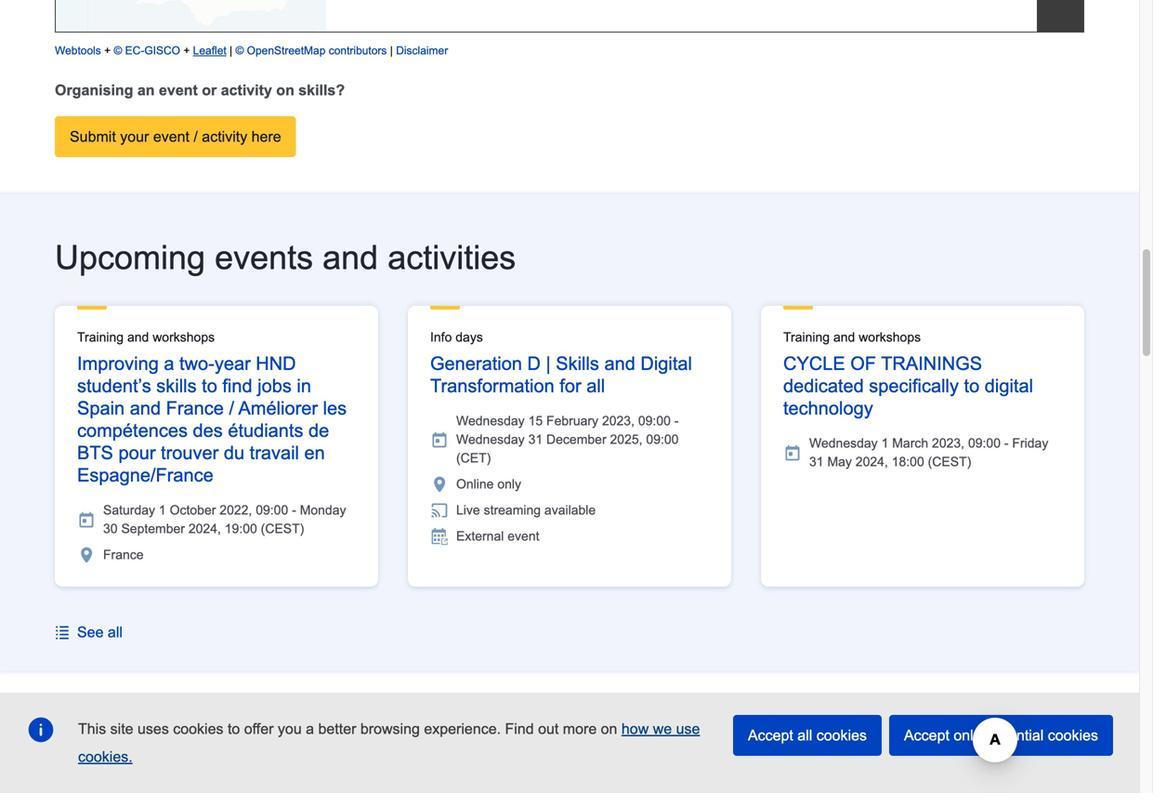 Task type: describe. For each thing, give the bounding box(es) containing it.
activities
[[388, 239, 516, 276]]

2023, for march
[[933, 436, 965, 451]]

saturday
[[103, 503, 155, 518]]

09:00 right 2025,
[[647, 433, 679, 447]]

© ec-gisco link
[[114, 44, 180, 57]]

jobs
[[258, 376, 292, 396]]

generation
[[431, 353, 523, 374]]

1 horizontal spatial cookies
[[817, 727, 868, 744]]

2024, for march
[[856, 455, 889, 469]]

trainings
[[882, 353, 983, 374]]

march
[[893, 436, 929, 451]]

leaflet link
[[193, 44, 227, 57]]

s image for external
[[431, 527, 449, 546]]

live streaming available
[[457, 503, 596, 518]]

workshops for trainings
[[859, 330, 922, 344]]

accept for accept all cookies
[[748, 727, 794, 744]]

uses
[[138, 721, 169, 737]]

0 horizontal spatial |
[[230, 44, 233, 57]]

31 for december
[[529, 433, 543, 447]]

event for or
[[159, 82, 198, 99]]

cookies.
[[78, 749, 133, 765]]

0 horizontal spatial on
[[276, 82, 295, 99]]

15
[[529, 414, 543, 428]]

09:00 for wednesday 15 february 2023, 09:00 - wednesday 31 december 2025, 09:00 (cet)
[[639, 414, 671, 428]]

travail
[[250, 443, 299, 463]]

saturday 1 october 2022, 09:00 - monday 30 september 2024, 19:00 (cest)
[[103, 503, 346, 536]]

a inside training and workshops improving a two-year hnd student's skills to find jobs in spain and france / améliorer les compétences des étudiants de bts pour trouver du travail en espagne/france
[[164, 353, 174, 374]]

we
[[653, 721, 672, 737]]

online only
[[457, 477, 522, 492]]

submit
[[70, 128, 116, 145]]

better
[[318, 721, 357, 737]]

find
[[505, 721, 534, 737]]

2 vertical spatial event
[[508, 529, 540, 544]]

student's
[[77, 376, 151, 396]]

event for /
[[153, 128, 190, 145]]

all inside info days generation d | skills and digital transformation for all
[[587, 376, 606, 396]]

1 + from the left
[[104, 44, 111, 57]]

you
[[278, 721, 302, 737]]

specifically
[[870, 376, 960, 396]]

accept for accept only essential cookies
[[905, 727, 950, 744]]

experience.
[[424, 721, 501, 737]]

webtools
[[55, 44, 101, 57]]

to inside training and workshops cycle of trainings dedicated specifically to digital technology
[[965, 376, 980, 396]]

des
[[193, 420, 223, 441]]

digital
[[985, 376, 1034, 396]]

cycle of trainings dedicated specifically to digital technology link
[[784, 353, 1034, 419]]

info days generation d | skills and digital transformation for all
[[431, 330, 693, 396]]

xs image
[[55, 625, 70, 640]]

monday
[[300, 503, 346, 518]]

how we use cookies.
[[78, 721, 701, 765]]

see
[[77, 624, 104, 641]]

generation d | skills and digital transformation for all link
[[431, 353, 693, 396]]

skills
[[556, 353, 600, 374]]

spain
[[77, 398, 125, 419]]

year
[[215, 353, 251, 374]]

espagne/france
[[77, 465, 214, 486]]

upcoming
[[55, 239, 206, 276]]

leaflet
[[193, 44, 227, 57]]

accept only essential cookies link
[[890, 715, 1114, 756]]

digital
[[641, 353, 693, 374]]

an
[[138, 82, 155, 99]]

february
[[547, 414, 599, 428]]

this site uses cookies to offer you a better browsing experience. find out more on
[[78, 721, 622, 737]]

friday
[[1013, 436, 1049, 451]]

this
[[78, 721, 106, 737]]

© openstreetmap contributors link
[[236, 44, 387, 57]]

de
[[309, 420, 329, 441]]

/ inside submit your event / activity here link
[[194, 128, 198, 145]]

1 horizontal spatial a
[[306, 721, 314, 737]]

of
[[851, 353, 877, 374]]

site
[[110, 721, 133, 737]]

and inside training and workshops cycle of trainings dedicated specifically to digital technology
[[834, 330, 856, 344]]

1 vertical spatial france
[[103, 548, 144, 562]]

(cet)
[[457, 451, 491, 466]]

accept all cookies
[[748, 727, 868, 744]]

improving
[[77, 353, 159, 374]]

see all
[[77, 624, 123, 641]]

activity for on
[[221, 82, 272, 99]]

webtools + © ec-gisco + leaflet | © openstreetmap contributors | disclaimer
[[55, 44, 448, 57]]

accept only essential cookies
[[905, 727, 1099, 744]]

2 © from the left
[[236, 44, 244, 57]]

training and workshops cycle of trainings dedicated specifically to digital technology
[[784, 330, 1034, 419]]

training for cycle of trainings dedicated specifically to digital technology
[[784, 330, 830, 344]]

31 for may
[[810, 455, 824, 469]]

how we use cookies. link
[[78, 721, 701, 765]]

out
[[538, 721, 559, 737]]

compétences
[[77, 420, 188, 441]]

s image for live streaming available
[[431, 501, 449, 520]]

(cest) for 18:00
[[929, 455, 972, 469]]

how
[[622, 721, 649, 737]]

2025,
[[610, 433, 643, 447]]

dedicated
[[784, 376, 864, 396]]

2024, for october
[[189, 522, 221, 536]]

wednesday 15 february 2023, 09:00 - wednesday 31 december 2025, 09:00 (cet)
[[457, 414, 679, 466]]

essential
[[986, 727, 1044, 744]]

bts
[[77, 443, 113, 463]]

activity for here
[[202, 128, 248, 145]]

2022,
[[220, 503, 252, 518]]

améliorer
[[238, 398, 318, 419]]

(cest) for 19:00
[[261, 522, 304, 536]]

browsing
[[361, 721, 420, 737]]



Task type: vqa. For each thing, say whether or not it's contained in the screenshot.
Training
yes



Task type: locate. For each thing, give the bounding box(es) containing it.
1 vertical spatial -
[[1005, 436, 1009, 451]]

openstreetmap
[[247, 44, 326, 57]]

see all link
[[55, 624, 123, 641]]

submit your event / activity here
[[70, 128, 281, 145]]

1 vertical spatial only
[[954, 727, 982, 744]]

1 horizontal spatial only
[[954, 727, 982, 744]]

info
[[431, 330, 452, 344]]

1 horizontal spatial 2023,
[[933, 436, 965, 451]]

2 horizontal spatial to
[[965, 376, 980, 396]]

accept right use
[[748, 727, 794, 744]]

cycle
[[784, 353, 846, 374]]

0 horizontal spatial -
[[292, 503, 296, 518]]

training up improving
[[77, 330, 124, 344]]

1 horizontal spatial (cest)
[[929, 455, 972, 469]]

2023, inside wednesday 1 march 2023, 09:00 - friday 31 may 2024, 18:00 (cest)
[[933, 436, 965, 451]]

workshops up two-
[[153, 330, 215, 344]]

2 workshops from the left
[[859, 330, 922, 344]]

use
[[677, 721, 701, 737]]

31 down 15
[[529, 433, 543, 447]]

1 horizontal spatial training
[[784, 330, 830, 344]]

france inside training and workshops improving a two-year hnd student's skills to find jobs in spain and france / améliorer les compétences des étudiants de bts pour trouver du travail en espagne/france
[[166, 398, 224, 419]]

events
[[215, 239, 313, 276]]

31 inside wednesday 1 march 2023, 09:00 - friday 31 may 2024, 18:00 (cest)
[[810, 455, 824, 469]]

here
[[252, 128, 281, 145]]

0 horizontal spatial ©
[[114, 44, 122, 57]]

| right d
[[546, 353, 551, 374]]

s image
[[431, 475, 449, 494], [77, 511, 96, 529], [431, 527, 449, 546]]

0 horizontal spatial to
[[202, 376, 217, 396]]

1 left march
[[882, 436, 889, 451]]

cookies
[[173, 721, 224, 737], [817, 727, 868, 744], [1049, 727, 1099, 744]]

2024, right may
[[856, 455, 889, 469]]

1 horizontal spatial 31
[[810, 455, 824, 469]]

© right leaflet
[[236, 44, 244, 57]]

1 vertical spatial 2024,
[[189, 522, 221, 536]]

0 horizontal spatial cookies
[[173, 721, 224, 737]]

s image for online
[[431, 475, 449, 494]]

18:00
[[892, 455, 925, 469]]

all for accept all cookies
[[798, 727, 813, 744]]

disclaimer button
[[396, 44, 448, 57]]

and up of
[[834, 330, 856, 344]]

©
[[114, 44, 122, 57], [236, 44, 244, 57]]

19:00
[[225, 522, 257, 536]]

1 for wednesday
[[882, 436, 889, 451]]

(cest) right 19:00
[[261, 522, 304, 536]]

1 vertical spatial 31
[[810, 455, 824, 469]]

1 vertical spatial /
[[229, 398, 234, 419]]

a right you
[[306, 721, 314, 737]]

activity right or
[[221, 82, 272, 99]]

(cest) inside saturday 1 october 2022, 09:00 - monday 30 september 2024, 19:00 (cest)
[[261, 522, 304, 536]]

1 inside saturday 1 october 2022, 09:00 - monday 30 september 2024, 19:00 (cest)
[[159, 503, 166, 518]]

or
[[202, 82, 217, 99]]

event left or
[[159, 82, 198, 99]]

0 vertical spatial france
[[166, 398, 224, 419]]

1 horizontal spatial accept
[[905, 727, 950, 744]]

wednesday for wednesday 1 march 2023, 09:00 - friday 31 may 2024, 18:00 (cest)
[[810, 436, 878, 451]]

- down digital
[[675, 414, 679, 428]]

1 vertical spatial (cest)
[[261, 522, 304, 536]]

2 horizontal spatial all
[[798, 727, 813, 744]]

2024, inside wednesday 1 march 2023, 09:00 - friday 31 may 2024, 18:00 (cest)
[[856, 455, 889, 469]]

offer
[[244, 721, 274, 737]]

france up des
[[166, 398, 224, 419]]

09:00 inside saturday 1 october 2022, 09:00 - monday 30 september 2024, 19:00 (cest)
[[256, 503, 288, 518]]

0 vertical spatial 31
[[529, 433, 543, 447]]

0 vertical spatial a
[[164, 353, 174, 374]]

2024, down october
[[189, 522, 221, 536]]

1 workshops from the left
[[153, 330, 215, 344]]

event down live streaming available
[[508, 529, 540, 544]]

to down two-
[[202, 376, 217, 396]]

(cest) inside wednesday 1 march 2023, 09:00 - friday 31 may 2024, 18:00 (cest)
[[929, 455, 972, 469]]

training up the cycle
[[784, 330, 830, 344]]

+ left leaflet
[[183, 44, 190, 57]]

may
[[828, 455, 853, 469]]

0 horizontal spatial 1
[[159, 503, 166, 518]]

find
[[223, 376, 253, 396]]

trouver
[[161, 443, 219, 463]]

improving a two-year hnd student's skills to find jobs in spain and france / améliorer les compétences des étudiants de bts pour trouver du travail en espagne/france link
[[77, 353, 347, 486]]

gisco
[[144, 44, 180, 57]]

0 horizontal spatial all
[[108, 624, 123, 641]]

on left how
[[601, 721, 618, 737]]

wednesday for wednesday 15 february 2023, 09:00 - wednesday 31 december 2025, 09:00 (cet)
[[457, 414, 525, 428]]

(cest)
[[929, 455, 972, 469], [261, 522, 304, 536]]

technology
[[784, 398, 874, 419]]

1 horizontal spatial |
[[390, 44, 393, 57]]

more
[[563, 721, 597, 737]]

s image left may
[[784, 444, 802, 462]]

0 horizontal spatial (cest)
[[261, 522, 304, 536]]

1 vertical spatial 1
[[159, 503, 166, 518]]

organising an event or activity on skills?
[[55, 82, 345, 99]]

1 horizontal spatial 2024,
[[856, 455, 889, 469]]

0 vertical spatial /
[[194, 128, 198, 145]]

1
[[882, 436, 889, 451], [159, 503, 166, 518]]

| inside info days generation d | skills and digital transformation for all
[[546, 353, 551, 374]]

|
[[230, 44, 233, 57], [390, 44, 393, 57], [546, 353, 551, 374]]

accept left 'essential'
[[905, 727, 950, 744]]

0 vertical spatial activity
[[221, 82, 272, 99]]

wednesday up may
[[810, 436, 878, 451]]

09:00
[[639, 414, 671, 428], [647, 433, 679, 447], [969, 436, 1001, 451], [256, 503, 288, 518]]

- for generation d | skills and digital transformation for all
[[675, 414, 679, 428]]

1 vertical spatial 2023,
[[933, 436, 965, 451]]

s image for saturday
[[77, 511, 96, 529]]

1 horizontal spatial +
[[183, 44, 190, 57]]

all for see all
[[108, 624, 123, 641]]

0 vertical spatial event
[[159, 82, 198, 99]]

d
[[528, 353, 541, 374]]

1 horizontal spatial france
[[166, 398, 224, 419]]

training inside training and workshops improving a two-year hnd student's skills to find jobs in spain and france / améliorer les compétences des étudiants de bts pour trouver du travail en espagne/france
[[77, 330, 124, 344]]

09:00 inside wednesday 1 march 2023, 09:00 - friday 31 may 2024, 18:00 (cest)
[[969, 436, 1001, 451]]

(cest) right 18:00
[[929, 455, 972, 469]]

09:00 for saturday 1 october 2022, 09:00 - monday 30 september 2024, 19:00 (cest)
[[256, 503, 288, 518]]

1 vertical spatial event
[[153, 128, 190, 145]]

2023, up 2025,
[[602, 414, 635, 428]]

s image up see all link
[[77, 546, 96, 565]]

wednesday inside wednesday 1 march 2023, 09:00 - friday 31 may 2024, 18:00 (cest)
[[810, 436, 878, 451]]

france down '30'
[[103, 548, 144, 562]]

31 inside wednesday 15 february 2023, 09:00 - wednesday 31 december 2025, 09:00 (cet)
[[529, 433, 543, 447]]

only for online
[[498, 477, 522, 492]]

october
[[170, 503, 216, 518]]

event right 'your'
[[153, 128, 190, 145]]

to left offer
[[228, 721, 240, 737]]

in
[[297, 376, 311, 396]]

a
[[164, 353, 174, 374], [306, 721, 314, 737]]

skills?
[[299, 82, 345, 99]]

- inside wednesday 1 march 2023, 09:00 - friday 31 may 2024, 18:00 (cest)
[[1005, 436, 1009, 451]]

cookies for accept
[[1049, 727, 1099, 744]]

upcoming events and activities
[[55, 239, 516, 276]]

en
[[305, 443, 325, 463]]

s image down transformation at the left top of the page
[[431, 431, 449, 449]]

2 accept from the left
[[905, 727, 950, 744]]

09:00 up 2025,
[[639, 414, 671, 428]]

wednesday down transformation at the left top of the page
[[457, 414, 525, 428]]

webtools link
[[55, 44, 101, 57]]

09:00 left friday
[[969, 436, 1001, 451]]

1 training from the left
[[77, 330, 124, 344]]

september
[[121, 522, 185, 536]]

workshops inside training and workshops cycle of trainings dedicated specifically to digital technology
[[859, 330, 922, 344]]

0 horizontal spatial 2024,
[[189, 522, 221, 536]]

2 vertical spatial -
[[292, 503, 296, 518]]

2 vertical spatial all
[[798, 727, 813, 744]]

to
[[202, 376, 217, 396], [965, 376, 980, 396], [228, 721, 240, 737]]

accept
[[748, 727, 794, 744], [905, 727, 950, 744]]

days
[[456, 330, 483, 344]]

0 vertical spatial 2024,
[[856, 455, 889, 469]]

hnd
[[256, 353, 296, 374]]

1 horizontal spatial on
[[601, 721, 618, 737]]

and inside info days generation d | skills and digital transformation for all
[[605, 353, 636, 374]]

workshops
[[153, 330, 215, 344], [859, 330, 922, 344]]

0 vertical spatial (cest)
[[929, 455, 972, 469]]

france
[[166, 398, 224, 419], [103, 548, 144, 562]]

training inside training and workshops cycle of trainings dedicated specifically to digital technology
[[784, 330, 830, 344]]

and right skills
[[605, 353, 636, 374]]

- inside saturday 1 october 2022, 09:00 - monday 30 september 2024, 19:00 (cest)
[[292, 503, 296, 518]]

0 vertical spatial 2023,
[[602, 414, 635, 428]]

workshops inside training and workshops improving a two-year hnd student's skills to find jobs in spain and france / améliorer les compétences des étudiants de bts pour trouver du travail en espagne/france
[[153, 330, 215, 344]]

activity left here at the left top
[[202, 128, 248, 145]]

31
[[529, 433, 543, 447], [810, 455, 824, 469]]

/ down find
[[229, 398, 234, 419]]

- left monday
[[292, 503, 296, 518]]

training and workshops improving a two-year hnd student's skills to find jobs in spain and france / améliorer les compétences des étudiants de bts pour trouver du travail en espagne/france
[[77, 330, 347, 486]]

and up compétences at left bottom
[[130, 398, 161, 419]]

1 © from the left
[[114, 44, 122, 57]]

| right leaflet
[[230, 44, 233, 57]]

submit your event / activity here link
[[55, 116, 296, 157]]

2 horizontal spatial cookies
[[1049, 727, 1099, 744]]

+ left ec-
[[104, 44, 111, 57]]

s image for wednesday 15 february 2023, 09:00 - wednesday 31 december 2025, 09:00 (cet)
[[431, 431, 449, 449]]

0 horizontal spatial 31
[[529, 433, 543, 447]]

1 vertical spatial a
[[306, 721, 314, 737]]

| left disclaimer button
[[390, 44, 393, 57]]

accept all cookies link
[[734, 715, 882, 756]]

30
[[103, 522, 118, 536]]

2023, inside wednesday 15 february 2023, 09:00 - wednesday 31 december 2025, 09:00 (cet)
[[602, 414, 635, 428]]

ec-
[[125, 44, 144, 57]]

0 horizontal spatial training
[[77, 330, 124, 344]]

0 horizontal spatial a
[[164, 353, 174, 374]]

0 vertical spatial 1
[[882, 436, 889, 451]]

0 vertical spatial only
[[498, 477, 522, 492]]

0 vertical spatial all
[[587, 376, 606, 396]]

december
[[547, 433, 607, 447]]

1 vertical spatial all
[[108, 624, 123, 641]]

2 training from the left
[[784, 330, 830, 344]]

2 + from the left
[[183, 44, 190, 57]]

0 horizontal spatial france
[[103, 548, 144, 562]]

/ down organising an event or activity on skills?
[[194, 128, 198, 145]]

1 inside wednesday 1 march 2023, 09:00 - friday 31 may 2024, 18:00 (cest)
[[882, 436, 889, 451]]

external event
[[457, 529, 540, 544]]

two-
[[179, 353, 215, 374]]

1 horizontal spatial ©
[[236, 44, 244, 57]]

wednesday up (cet)
[[457, 433, 525, 447]]

wednesday
[[457, 414, 525, 428], [457, 433, 525, 447], [810, 436, 878, 451]]

on
[[276, 82, 295, 99], [601, 721, 618, 737]]

0 horizontal spatial workshops
[[153, 330, 215, 344]]

31 left may
[[810, 455, 824, 469]]

only for accept
[[954, 727, 982, 744]]

and
[[323, 239, 379, 276], [127, 330, 149, 344], [834, 330, 856, 344], [605, 353, 636, 374], [130, 398, 161, 419]]

1 horizontal spatial workshops
[[859, 330, 922, 344]]

training for improving a two-year hnd student's skills to find jobs in spain and france / améliorer les compétences des étudiants de bts pour trouver du travail en espagne/france
[[77, 330, 124, 344]]

1 vertical spatial on
[[601, 721, 618, 737]]

1 horizontal spatial -
[[675, 414, 679, 428]]

0 horizontal spatial only
[[498, 477, 522, 492]]

a up skills on the left of page
[[164, 353, 174, 374]]

0 horizontal spatial /
[[194, 128, 198, 145]]

transformation
[[431, 376, 555, 396]]

du
[[224, 443, 245, 463]]

workshops up of
[[859, 330, 922, 344]]

workshops for two-
[[153, 330, 215, 344]]

s image for france
[[77, 546, 96, 565]]

s image for wednesday 1 march 2023, 09:00 - friday 31 may 2024, 18:00 (cest)
[[784, 444, 802, 462]]

1 horizontal spatial all
[[587, 376, 606, 396]]

0 vertical spatial -
[[675, 414, 679, 428]]

- inside wednesday 15 february 2023, 09:00 - wednesday 31 december 2025, 09:00 (cet)
[[675, 414, 679, 428]]

- left friday
[[1005, 436, 1009, 451]]

2023, for february
[[602, 414, 635, 428]]

/ inside training and workshops improving a two-year hnd student's skills to find jobs in spain and france / améliorer les compétences des étudiants de bts pour trouver du travail en espagne/france
[[229, 398, 234, 419]]

1 horizontal spatial /
[[229, 398, 234, 419]]

2 horizontal spatial -
[[1005, 436, 1009, 451]]

s image left '30'
[[77, 511, 96, 529]]

0 vertical spatial on
[[276, 82, 295, 99]]

s image left 'external'
[[431, 527, 449, 546]]

for
[[560, 376, 582, 396]]

s image left live
[[431, 501, 449, 520]]

s image
[[431, 431, 449, 449], [784, 444, 802, 462], [431, 501, 449, 520], [77, 546, 96, 565]]

pour
[[119, 443, 156, 463]]

0 horizontal spatial 2023,
[[602, 414, 635, 428]]

skills
[[156, 376, 197, 396]]

to left digital
[[965, 376, 980, 396]]

training
[[77, 330, 124, 344], [784, 330, 830, 344]]

2024, inside saturday 1 october 2022, 09:00 - monday 30 september 2024, 19:00 (cest)
[[189, 522, 221, 536]]

étudiants
[[228, 420, 304, 441]]

cookies for this
[[173, 721, 224, 737]]

event
[[159, 82, 198, 99], [153, 128, 190, 145], [508, 529, 540, 544]]

to inside training and workshops improving a two-year hnd student's skills to find jobs in spain and france / améliorer les compétences des étudiants de bts pour trouver du travail en espagne/france
[[202, 376, 217, 396]]

streaming
[[484, 503, 541, 518]]

+
[[104, 44, 111, 57], [183, 44, 190, 57]]

wednesday 1 march 2023, 09:00 - friday 31 may 2024, 18:00 (cest)
[[810, 436, 1049, 469]]

group
[[56, 0, 1038, 31]]

1 horizontal spatial to
[[228, 721, 240, 737]]

s image left online
[[431, 475, 449, 494]]

1 vertical spatial activity
[[202, 128, 248, 145]]

on left skills?
[[276, 82, 295, 99]]

1 accept from the left
[[748, 727, 794, 744]]

0 horizontal spatial +
[[104, 44, 111, 57]]

© left ec-
[[114, 44, 122, 57]]

contributors
[[329, 44, 387, 57]]

and right 'events'
[[323, 239, 379, 276]]

and up improving
[[127, 330, 149, 344]]

only left 'essential'
[[954, 727, 982, 744]]

09:00 for wednesday 1 march 2023, 09:00 - friday 31 may 2024, 18:00 (cest)
[[969, 436, 1001, 451]]

only inside accept only essential cookies link
[[954, 727, 982, 744]]

only up streaming
[[498, 477, 522, 492]]

- for improving a two-year hnd student's skills to find jobs in spain and france / améliorer les compétences des étudiants de bts pour trouver du travail en espagne/france
[[292, 503, 296, 518]]

1 for saturday
[[159, 503, 166, 518]]

1 horizontal spatial 1
[[882, 436, 889, 451]]

2024,
[[856, 455, 889, 469], [189, 522, 221, 536]]

2 horizontal spatial |
[[546, 353, 551, 374]]

09:00 right 2022,
[[256, 503, 288, 518]]

0 horizontal spatial accept
[[748, 727, 794, 744]]

1 up september
[[159, 503, 166, 518]]

2023, right march
[[933, 436, 965, 451]]



